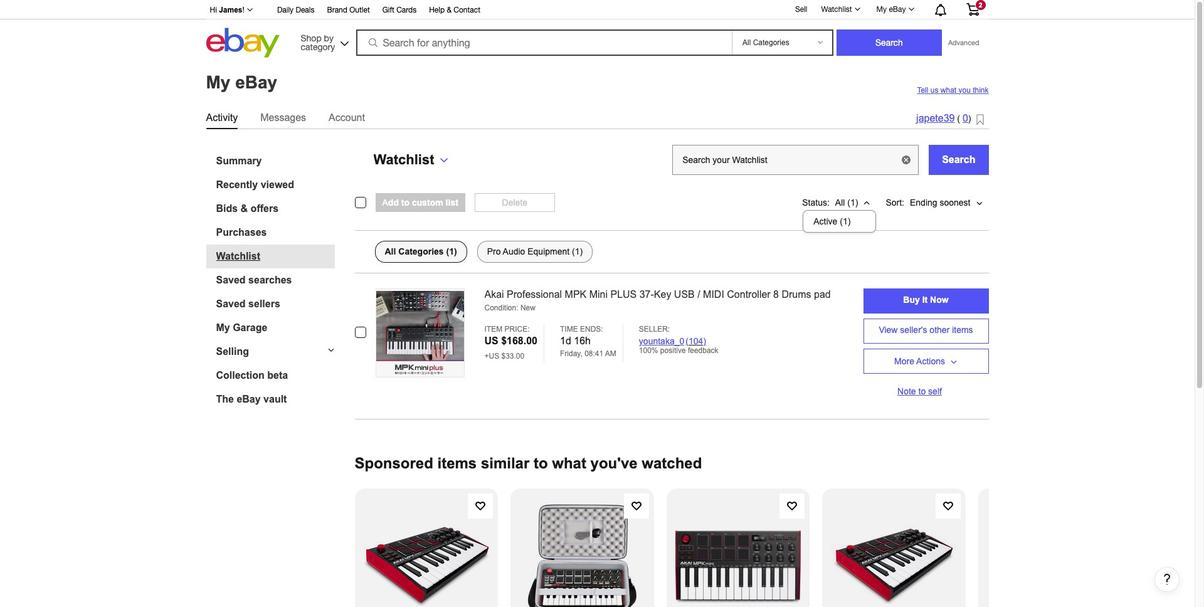 Task type: locate. For each thing, give the bounding box(es) containing it.
advanced
[[948, 39, 979, 46]]

mini
[[589, 289, 608, 299]]

tell us what you think
[[917, 86, 989, 94]]

1 horizontal spatial items
[[952, 325, 973, 335]]

1 horizontal spatial watchlist
[[374, 151, 434, 167]]

1 horizontal spatial &
[[447, 6, 452, 14]]

offers
[[251, 203, 279, 214]]

ebay for my ebay link
[[889, 5, 906, 14]]

0 vertical spatial my
[[877, 5, 887, 14]]

2 link
[[959, 0, 987, 18]]

more actions
[[894, 356, 945, 366]]

us
[[485, 336, 498, 346]]

items left the similar
[[437, 454, 477, 471]]

buy
[[903, 295, 920, 305]]

shop by category banner
[[203, 0, 989, 61]]

1 vertical spatial saved
[[216, 298, 246, 309]]

sort:
[[886, 197, 904, 207]]

1 vertical spatial &
[[241, 203, 248, 214]]

add to custom list button
[[375, 193, 465, 212]]

2 horizontal spatial watchlist
[[821, 5, 852, 14]]

seller: yountaka_0 (104) 100% positive feedback
[[639, 325, 719, 355]]

ebay for the ebay vault link
[[237, 394, 261, 404]]

you've
[[591, 454, 638, 471]]

0 vertical spatial watchlist
[[821, 5, 852, 14]]

similar
[[481, 454, 530, 471]]

1 vertical spatial to
[[919, 386, 926, 396]]

& for offers
[[241, 203, 248, 214]]

other
[[930, 325, 950, 335]]

0 horizontal spatial watchlist link
[[216, 251, 335, 262]]

shop by category button
[[295, 28, 352, 55]]

2 saved from the top
[[216, 298, 246, 309]]

controller
[[727, 289, 771, 299]]

0 vertical spatial watchlist link
[[814, 2, 866, 17]]

seller's
[[900, 325, 927, 335]]

saved up my garage
[[216, 298, 246, 309]]

sort: ending soonest
[[886, 197, 971, 207]]

ebay inside my ebay link
[[889, 5, 906, 14]]

(1) inside popup button
[[848, 197, 858, 207]]

gift cards link
[[382, 4, 417, 18]]

(1) down "all (1)"
[[840, 216, 851, 226]]

0 horizontal spatial my ebay
[[206, 73, 277, 92]]

to left self
[[919, 386, 926, 396]]

& inside my ebay "main content"
[[241, 203, 248, 214]]

all
[[835, 197, 845, 207]]

(1) for all (1)
[[848, 197, 858, 207]]

watchlist right the sell link
[[821, 5, 852, 14]]

1 vertical spatial my
[[206, 73, 230, 92]]

0 vertical spatial my ebay
[[877, 5, 906, 14]]

37-
[[640, 289, 654, 299]]

account link
[[329, 109, 365, 126]]

view seller's other items link
[[863, 318, 989, 343]]

2 vertical spatial my
[[216, 322, 230, 333]]

search button
[[929, 145, 989, 175]]

1 vertical spatial (1)
[[840, 216, 851, 226]]

item price: us $168.00 +us $33.00
[[485, 325, 538, 361]]

ebay
[[889, 5, 906, 14], [235, 73, 277, 92], [237, 394, 261, 404]]

my ebay inside "main content"
[[206, 73, 277, 92]]

my garage link
[[216, 322, 335, 333]]

to inside note to self button
[[919, 386, 926, 396]]

watchlist link up the saved searches link
[[216, 251, 335, 262]]

think
[[973, 86, 989, 94]]

0 vertical spatial &
[[447, 6, 452, 14]]

what right us
[[941, 86, 957, 94]]

view
[[879, 325, 898, 335]]

my ebay inside "account" navigation
[[877, 5, 906, 14]]

to inside add to custom list button
[[401, 197, 410, 207]]

more
[[894, 356, 914, 366]]

(1) for active (1)
[[840, 216, 851, 226]]

0 vertical spatial ebay
[[889, 5, 906, 14]]

0 horizontal spatial items
[[437, 454, 477, 471]]

active
[[814, 216, 838, 226]]

selling button
[[206, 346, 335, 357]]

saved searches link
[[216, 274, 335, 286]]

midi
[[703, 289, 724, 299]]

purchases
[[216, 227, 267, 237]]

0 link
[[963, 113, 968, 124]]

None submit
[[837, 29, 942, 56]]

1 horizontal spatial to
[[534, 454, 548, 471]]

$168.00
[[501, 336, 538, 346]]

1 vertical spatial what
[[552, 454, 586, 471]]

1 saved from the top
[[216, 274, 246, 285]]

& right 'bids'
[[241, 203, 248, 214]]

1 horizontal spatial watchlist link
[[814, 2, 866, 17]]

to for add
[[401, 197, 410, 207]]

saved up saved sellers
[[216, 274, 246, 285]]

summary
[[216, 155, 262, 166]]

2 horizontal spatial to
[[919, 386, 926, 396]]

outlet
[[350, 6, 370, 14]]

0 horizontal spatial watchlist
[[216, 251, 260, 261]]

0 vertical spatial what
[[941, 86, 957, 94]]

my inside "account" navigation
[[877, 5, 887, 14]]

summary link
[[216, 155, 335, 167]]

(
[[957, 114, 960, 124]]

2 vertical spatial ebay
[[237, 394, 261, 404]]

view seller's other items
[[879, 325, 973, 335]]

watchlist link
[[814, 2, 866, 17], [216, 251, 335, 262]]

bids
[[216, 203, 238, 214]]

0 vertical spatial to
[[401, 197, 410, 207]]

ebay inside the ebay vault link
[[237, 394, 261, 404]]

saved
[[216, 274, 246, 285], [216, 298, 246, 309]]

vault
[[263, 394, 287, 404]]

what left you've
[[552, 454, 586, 471]]

recently viewed
[[216, 179, 294, 190]]

watchlist up add
[[374, 151, 434, 167]]

0 horizontal spatial to
[[401, 197, 410, 207]]

watchlist down purchases
[[216, 251, 260, 261]]

tell
[[917, 86, 929, 94]]

active (1)
[[814, 216, 851, 226]]

0 vertical spatial saved
[[216, 274, 246, 285]]

more actions button
[[863, 348, 989, 374]]

my
[[877, 5, 887, 14], [206, 73, 230, 92], [216, 322, 230, 333]]

the ebay vault
[[216, 394, 287, 404]]

ending
[[910, 197, 937, 207]]

items
[[952, 325, 973, 335], [437, 454, 477, 471]]

activity link
[[206, 109, 238, 126]]

watchlist link right the sell link
[[814, 2, 866, 17]]

& right help
[[447, 6, 452, 14]]

recently
[[216, 179, 258, 190]]

my ebay main content
[[5, 61, 1190, 607]]

1 horizontal spatial my ebay
[[877, 5, 906, 14]]

1 vertical spatial watchlist link
[[216, 251, 335, 262]]

akai
[[485, 289, 504, 299]]

& inside "account" navigation
[[447, 6, 452, 14]]

note to self button
[[863, 379, 989, 404]]

bids & offers link
[[216, 203, 335, 214]]

saved for saved searches
[[216, 274, 246, 285]]

items right "other" at bottom right
[[952, 325, 973, 335]]

1 vertical spatial my ebay
[[206, 73, 277, 92]]

+us
[[485, 352, 499, 361]]

1 vertical spatial watchlist
[[374, 151, 434, 167]]

&
[[447, 6, 452, 14], [241, 203, 248, 214]]

0 vertical spatial (1)
[[848, 197, 858, 207]]

to right add
[[401, 197, 410, 207]]

0 horizontal spatial &
[[241, 203, 248, 214]]

tell us what you think link
[[917, 86, 989, 94]]

2 vertical spatial to
[[534, 454, 548, 471]]

watchlist
[[821, 5, 852, 14], [374, 151, 434, 167], [216, 251, 260, 261]]

None text field
[[672, 145, 919, 175]]

(1) right all
[[848, 197, 858, 207]]

plus
[[611, 289, 637, 299]]

saved for saved sellers
[[216, 298, 246, 309]]

to right the similar
[[534, 454, 548, 471]]

you
[[959, 86, 971, 94]]

delete
[[502, 197, 528, 207]]

& for contact
[[447, 6, 452, 14]]

what
[[941, 86, 957, 94], [552, 454, 586, 471]]

to for note
[[919, 386, 926, 396]]

condition:
[[485, 304, 518, 313]]



Task type: vqa. For each thing, say whether or not it's contained in the screenshot.
THE AUCTION.
no



Task type: describe. For each thing, give the bounding box(es) containing it.
buy it now link
[[863, 288, 989, 313]]

searches
[[248, 274, 292, 285]]

daily deals link
[[277, 4, 315, 18]]

watchlist inside "account" navigation
[[821, 5, 852, 14]]

key
[[654, 289, 671, 299]]

$33.00
[[501, 352, 524, 361]]

yountaka_0
[[639, 336, 684, 346]]

1 vertical spatial items
[[437, 454, 477, 471]]

collection beta link
[[216, 370, 335, 381]]

8
[[773, 289, 779, 299]]

mpk
[[565, 289, 587, 299]]

japete39 ( 0 )
[[916, 113, 971, 124]]

am
[[605, 350, 616, 358]]

feedback
[[688, 346, 719, 355]]

contact
[[454, 6, 480, 14]]

purchases link
[[216, 227, 335, 238]]

help
[[429, 6, 445, 14]]

friday,
[[560, 350, 583, 358]]

sell
[[795, 5, 808, 14]]

daily deals
[[277, 6, 315, 14]]

us
[[931, 86, 939, 94]]

messages link
[[260, 109, 306, 126]]

sellers
[[248, 298, 280, 309]]

account navigation
[[203, 0, 989, 19]]

gift cards
[[382, 6, 417, 14]]

add
[[382, 197, 399, 207]]

brand outlet link
[[327, 4, 370, 18]]

messages
[[260, 112, 306, 123]]

bids & offers
[[216, 203, 279, 214]]

daily
[[277, 6, 294, 14]]

the
[[216, 394, 234, 404]]

now
[[930, 295, 949, 305]]

0 horizontal spatial what
[[552, 454, 586, 471]]

list
[[446, 197, 458, 207]]

08:41
[[585, 350, 603, 358]]

self
[[928, 386, 942, 396]]

2 vertical spatial watchlist
[[216, 251, 260, 261]]

0
[[963, 113, 968, 124]]

account
[[329, 112, 365, 123]]

advanced link
[[942, 30, 986, 55]]

collection beta
[[216, 370, 288, 380]]

positive
[[660, 346, 686, 355]]

sponsored
[[355, 454, 433, 471]]

pad
[[814, 289, 831, 299]]

ends:
[[580, 325, 603, 334]]

saved sellers link
[[216, 298, 335, 310]]

16h
[[574, 336, 591, 346]]

akai professional mpk mini plus 37-key usb / midi controller 8 drums pad link
[[485, 288, 840, 301]]

1 horizontal spatial what
[[941, 86, 957, 94]]

japete39
[[916, 113, 955, 124]]

item
[[485, 325, 503, 334]]

1 vertical spatial ebay
[[235, 73, 277, 92]]

(104) link
[[686, 336, 706, 346]]

category
[[301, 42, 335, 52]]

activity
[[206, 112, 238, 123]]

buy it now
[[903, 295, 949, 305]]

sell link
[[790, 5, 813, 14]]

by
[[324, 33, 334, 43]]

ending soonest button
[[904, 190, 989, 215]]

100%
[[639, 346, 658, 355]]

none text field inside my ebay "main content"
[[672, 145, 919, 175]]

saved searches
[[216, 274, 292, 285]]

0 vertical spatial items
[[952, 325, 973, 335]]

brand outlet
[[327, 6, 370, 14]]

watched
[[642, 454, 702, 471]]

akai professional mpk mini plus 37-key usb / midi controller 8 drums pad image
[[376, 291, 464, 375]]

shop by category
[[301, 33, 335, 52]]

(104)
[[686, 336, 706, 346]]

james
[[219, 6, 242, 14]]

make this page your my ebay homepage image
[[976, 114, 984, 126]]

/
[[698, 289, 700, 299]]

add to custom list
[[382, 197, 458, 207]]

status:
[[802, 197, 830, 207]]

delete button
[[475, 193, 555, 212]]

help, opens dialogs image
[[1161, 573, 1174, 586]]

hi
[[210, 6, 217, 14]]

saved sellers
[[216, 298, 280, 309]]

note to self
[[898, 386, 942, 396]]

search
[[942, 154, 976, 165]]

professional
[[507, 289, 562, 299]]

selling
[[216, 346, 249, 357]]

none submit inside 'shop by category' banner
[[837, 29, 942, 56]]

Search for anything text field
[[358, 31, 729, 55]]

shop
[[301, 33, 322, 43]]

soonest
[[940, 197, 971, 207]]

!
[[242, 6, 245, 14]]

my for my garage link
[[216, 322, 230, 333]]

collection
[[216, 370, 265, 380]]

2
[[979, 1, 983, 9]]

the ebay vault link
[[216, 394, 335, 405]]

actions
[[916, 356, 945, 366]]

new
[[521, 304, 536, 313]]

watchlist inside popup button
[[374, 151, 434, 167]]

my for my ebay link
[[877, 5, 887, 14]]

price:
[[505, 325, 530, 334]]

beta
[[267, 370, 288, 380]]



